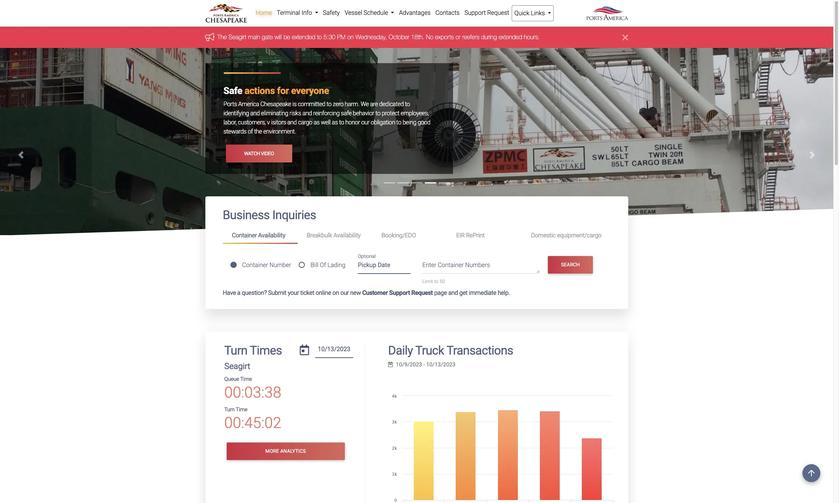 Task type: describe. For each thing, give the bounding box(es) containing it.
turn times
[[224, 344, 282, 358]]

18th.
[[411, 34, 424, 41]]

container availability
[[232, 232, 285, 239]]

online
[[316, 289, 331, 297]]

for
[[277, 86, 289, 97]]

breakbulk availability
[[307, 232, 361, 239]]

safe
[[223, 86, 242, 97]]

breakbulk
[[307, 232, 332, 239]]

domestic equipment/cargo
[[531, 232, 602, 239]]

10/9/2023
[[396, 362, 422, 368]]

gate
[[262, 34, 273, 41]]

behavior
[[353, 110, 374, 117]]

to inside "the seagirt main gate will be extended to 5:30 pm on wednesday, october 18th.  no exports or reefers during extended hours." alert
[[317, 34, 322, 41]]

0 horizontal spatial support
[[389, 289, 410, 297]]

of
[[248, 128, 253, 135]]

protect
[[382, 110, 399, 117]]

business inquiries
[[223, 208, 316, 223]]

eir reprint link
[[447, 229, 522, 243]]

risks
[[290, 110, 301, 117]]

home link
[[253, 5, 274, 21]]

bill of lading
[[311, 262, 345, 269]]

safety link
[[321, 5, 342, 21]]

home
[[256, 9, 272, 16]]

vessel
[[345, 9, 362, 16]]

safe
[[341, 110, 352, 117]]

2 extended from the left
[[499, 34, 522, 41]]

contacts
[[435, 9, 460, 16]]

contacts link
[[433, 5, 462, 21]]

main
[[248, 34, 260, 41]]

breakbulk availability link
[[298, 229, 372, 243]]

get
[[459, 289, 468, 297]]

committed
[[298, 101, 325, 108]]

request inside main content
[[411, 289, 433, 297]]

ports
[[223, 101, 237, 108]]

ports america chesapeake is committed to zero harm. we are dedicated to identifying and                         eliminating risks and reinforcing safe behavior to protect employees, labor, customers, v                         isitors and cargo as well as to honor our obligation to being good stewards of the environment.
[[223, 101, 430, 135]]

and down "risks"
[[287, 119, 297, 126]]

your
[[288, 289, 299, 297]]

equipment/cargo
[[557, 232, 602, 239]]

terminal
[[277, 9, 300, 16]]

reprint
[[466, 232, 485, 239]]

being
[[403, 119, 416, 126]]

page
[[434, 289, 447, 297]]

our inside ports america chesapeake is committed to zero harm. we are dedicated to identifying and                         eliminating risks and reinforcing safe behavior to protect employees, labor, customers, v                         isitors and cargo as well as to honor our obligation to being good stewards of the environment.
[[361, 119, 370, 126]]

or
[[456, 34, 461, 41]]

to left zero
[[327, 101, 331, 108]]

1 vertical spatial on
[[332, 289, 339, 297]]

domestic equipment/cargo link
[[522, 229, 611, 243]]

schedule
[[364, 9, 388, 16]]

v
[[267, 119, 270, 126]]

quick links
[[514, 10, 546, 17]]

calendar week image
[[388, 362, 393, 368]]

0 vertical spatial support
[[464, 9, 486, 16]]

queue time 00:03:38
[[224, 376, 281, 402]]

numbers
[[465, 262, 490, 269]]

to down safe
[[339, 119, 344, 126]]

honor
[[345, 119, 360, 126]]

5:30
[[324, 34, 335, 41]]

main content containing 00:03:38
[[199, 197, 634, 504]]

immediate
[[469, 289, 496, 297]]

calendar day image
[[300, 345, 309, 356]]

request inside support request link
[[487, 9, 509, 16]]

Enter Container Numbers text field
[[422, 261, 540, 274]]

turn for turn times
[[224, 344, 247, 358]]

domestic
[[531, 232, 556, 239]]

submit
[[268, 289, 286, 297]]

chesapeake
[[260, 101, 291, 108]]

america
[[238, 101, 259, 108]]

watch video link
[[226, 145, 292, 163]]

1 vertical spatial seagirt
[[224, 362, 250, 372]]

limit
[[422, 279, 433, 285]]

more
[[265, 449, 279, 455]]

availability for container availability
[[258, 232, 285, 239]]

container availability link
[[223, 229, 298, 244]]

business
[[223, 208, 270, 223]]

safe actions for everyone
[[223, 86, 329, 97]]

support request
[[464, 9, 509, 16]]

identifying
[[223, 110, 249, 117]]

is
[[292, 101, 296, 108]]

2 as from the left
[[332, 119, 338, 126]]

search
[[561, 262, 580, 268]]

to up employees,
[[405, 101, 410, 108]]

turn time 00:45:02
[[224, 407, 281, 433]]

the
[[254, 128, 262, 135]]

advantages
[[399, 9, 431, 16]]



Task type: locate. For each thing, give the bounding box(es) containing it.
Optional text field
[[358, 259, 411, 274]]

1 vertical spatial time
[[236, 407, 247, 413]]

be
[[284, 34, 290, 41]]

1 horizontal spatial our
[[361, 119, 370, 126]]

support up reefers on the right
[[464, 9, 486, 16]]

to inside main content
[[434, 279, 438, 285]]

0 horizontal spatial availability
[[258, 232, 285, 239]]

booking/edo link
[[372, 229, 447, 243]]

00:45:02
[[224, 415, 281, 433]]

1 turn from the top
[[224, 344, 247, 358]]

0 horizontal spatial request
[[411, 289, 433, 297]]

1 horizontal spatial as
[[332, 119, 338, 126]]

on right the online
[[332, 289, 339, 297]]

time inside queue time 00:03:38
[[240, 376, 252, 383]]

have a question? submit your ticket online on our new customer support request page and get immediate help.
[[223, 289, 510, 297]]

isitors
[[271, 119, 286, 126]]

container up 50
[[438, 262, 464, 269]]

time inside turn time 00:45:02
[[236, 407, 247, 413]]

our down behavior
[[361, 119, 370, 126]]

of
[[320, 262, 326, 269]]

1 extended from the left
[[292, 34, 315, 41]]

time right queue
[[240, 376, 252, 383]]

the seagirt main gate will be extended to 5:30 pm on wednesday, october 18th.  no exports or reefers during extended hours. link
[[217, 34, 540, 41]]

1 horizontal spatial support
[[464, 9, 486, 16]]

terminal info link
[[274, 5, 321, 21]]

availability
[[258, 232, 285, 239], [333, 232, 361, 239]]

optional
[[358, 254, 376, 260]]

daily
[[388, 344, 413, 358]]

customer support request link
[[362, 289, 433, 297]]

None text field
[[315, 344, 353, 359]]

1 as from the left
[[314, 119, 320, 126]]

0 vertical spatial turn
[[224, 344, 247, 358]]

1 horizontal spatial on
[[347, 34, 354, 41]]

request left the quick
[[487, 9, 509, 16]]

to left 50
[[434, 279, 438, 285]]

time for 00:45:02
[[236, 407, 247, 413]]

extended right the during
[[499, 34, 522, 41]]

1 vertical spatial request
[[411, 289, 433, 297]]

employees,
[[401, 110, 429, 117]]

availability inside 'link'
[[258, 232, 285, 239]]

bullhorn image
[[205, 33, 217, 41]]

eliminating
[[261, 110, 288, 117]]

truck
[[415, 344, 444, 358]]

turn up queue
[[224, 344, 247, 358]]

1 horizontal spatial availability
[[333, 232, 361, 239]]

1 horizontal spatial request
[[487, 9, 509, 16]]

the seagirt main gate will be extended to 5:30 pm on wednesday, october 18th.  no exports or reefers during extended hours.
[[217, 34, 540, 41]]

turn for turn time 00:45:02
[[224, 407, 235, 413]]

availability down business inquiries
[[258, 232, 285, 239]]

container left the number
[[242, 262, 268, 269]]

as right well
[[332, 119, 338, 126]]

terminal info
[[277, 9, 313, 16]]

during
[[481, 34, 497, 41]]

vessel schedule
[[345, 9, 390, 16]]

exports
[[435, 34, 454, 41]]

good
[[418, 119, 430, 126]]

0 vertical spatial on
[[347, 34, 354, 41]]

2 turn from the top
[[224, 407, 235, 413]]

safety image
[[0, 48, 833, 408]]

turn up 00:45:02
[[224, 407, 235, 413]]

booking/edo
[[381, 232, 416, 239]]

harm.
[[345, 101, 359, 108]]

container for container number
[[242, 262, 268, 269]]

wednesday,
[[355, 34, 387, 41]]

extended right be
[[292, 34, 315, 41]]

container for container availability
[[232, 232, 257, 239]]

1 vertical spatial turn
[[224, 407, 235, 413]]

daily truck transactions
[[388, 344, 513, 358]]

inquiries
[[272, 208, 316, 223]]

have
[[223, 289, 236, 297]]

0 vertical spatial our
[[361, 119, 370, 126]]

ticket
[[300, 289, 314, 297]]

lading
[[328, 262, 345, 269]]

and up cargo
[[302, 110, 312, 117]]

our
[[361, 119, 370, 126], [340, 289, 349, 297]]

enter container numbers
[[422, 262, 490, 269]]

2 availability from the left
[[333, 232, 361, 239]]

0 vertical spatial time
[[240, 376, 252, 383]]

eir reprint
[[456, 232, 485, 239]]

1 vertical spatial our
[[340, 289, 349, 297]]

safety
[[323, 9, 340, 16]]

queue
[[224, 376, 239, 383]]

the seagirt main gate will be extended to 5:30 pm on wednesday, october 18th.  no exports or reefers during extended hours. alert
[[0, 27, 833, 48]]

main content
[[199, 197, 634, 504]]

bill
[[311, 262, 318, 269]]

-
[[423, 362, 425, 368]]

links
[[531, 10, 545, 17]]

close image
[[622, 33, 628, 42]]

container down business
[[232, 232, 257, 239]]

1 vertical spatial support
[[389, 289, 410, 297]]

0 horizontal spatial extended
[[292, 34, 315, 41]]

advantages link
[[397, 5, 433, 21]]

on inside "the seagirt main gate will be extended to 5:30 pm on wednesday, october 18th.  no exports or reefers during extended hours." alert
[[347, 34, 354, 41]]

support right customer
[[389, 289, 410, 297]]

10/13/2023
[[426, 362, 455, 368]]

help.
[[498, 289, 510, 297]]

as left well
[[314, 119, 320, 126]]

cargo
[[298, 119, 312, 126]]

to left being
[[396, 119, 401, 126]]

number
[[270, 262, 291, 269]]

time
[[240, 376, 252, 383], [236, 407, 247, 413]]

request down limit
[[411, 289, 433, 297]]

50
[[440, 279, 445, 285]]

reefers
[[462, 34, 480, 41]]

0 horizontal spatial our
[[340, 289, 349, 297]]

info
[[302, 9, 312, 16]]

go to top image
[[803, 465, 820, 483]]

10/9/2023 - 10/13/2023
[[396, 362, 455, 368]]

seagirt inside alert
[[229, 34, 246, 41]]

environment.
[[263, 128, 296, 135]]

are
[[370, 101, 378, 108]]

1 horizontal spatial extended
[[499, 34, 522, 41]]

0 vertical spatial request
[[487, 9, 509, 16]]

seagirt up queue
[[224, 362, 250, 372]]

a
[[237, 289, 240, 297]]

availability for breakbulk availability
[[333, 232, 361, 239]]

our left new
[[340, 289, 349, 297]]

customer
[[362, 289, 388, 297]]

and left get
[[448, 289, 458, 297]]

turn inside turn time 00:45:02
[[224, 407, 235, 413]]

availability right breakbulk
[[333, 232, 361, 239]]

enter
[[422, 262, 436, 269]]

pm
[[337, 34, 346, 41]]

quick
[[514, 10, 529, 17]]

october
[[389, 34, 409, 41]]

watch
[[244, 151, 260, 157]]

to left 5:30
[[317, 34, 322, 41]]

0 vertical spatial seagirt
[[229, 34, 246, 41]]

obligation
[[371, 119, 395, 126]]

0 horizontal spatial as
[[314, 119, 320, 126]]

the
[[217, 34, 227, 41]]

more analytics
[[265, 449, 306, 455]]

container
[[232, 232, 257, 239], [242, 262, 268, 269], [438, 262, 464, 269]]

container inside 'link'
[[232, 232, 257, 239]]

zero
[[333, 101, 343, 108]]

seagirt right the
[[229, 34, 246, 41]]

to down are
[[375, 110, 380, 117]]

on right pm
[[347, 34, 354, 41]]

time up 00:45:02
[[236, 407, 247, 413]]

transactions
[[447, 344, 513, 358]]

and inside main content
[[448, 289, 458, 297]]

labor,
[[223, 119, 237, 126]]

and up customers,
[[250, 110, 260, 117]]

on
[[347, 34, 354, 41], [332, 289, 339, 297]]

times
[[250, 344, 282, 358]]

eir
[[456, 232, 465, 239]]

no
[[426, 34, 433, 41]]

1 availability from the left
[[258, 232, 285, 239]]

everyone
[[291, 86, 329, 97]]

request
[[487, 9, 509, 16], [411, 289, 433, 297]]

time for 00:03:38
[[240, 376, 252, 383]]

to
[[317, 34, 322, 41], [327, 101, 331, 108], [405, 101, 410, 108], [375, 110, 380, 117], [339, 119, 344, 126], [396, 119, 401, 126], [434, 279, 438, 285]]

0 horizontal spatial on
[[332, 289, 339, 297]]



Task type: vqa. For each thing, say whether or not it's contained in the screenshot.
Availability to the right
yes



